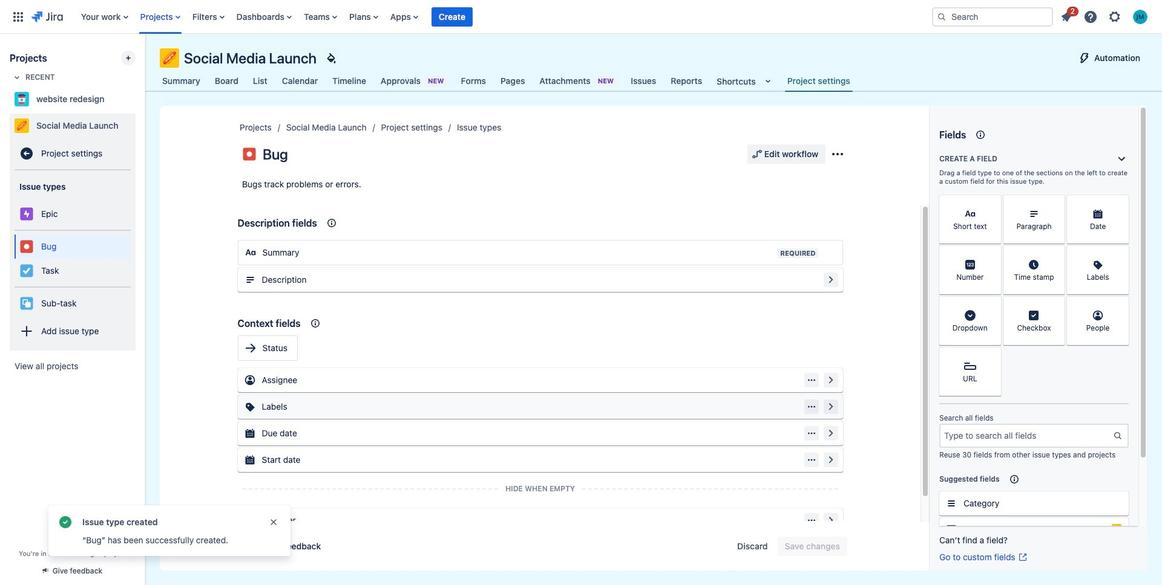 Task type: vqa. For each thing, say whether or not it's contained in the screenshot.
Assignee - Open Field Configuration image
yes



Task type: describe. For each thing, give the bounding box(es) containing it.
labels - open field configuration image
[[824, 400, 838, 415]]

issue type icon image
[[242, 147, 257, 162]]

description - open field configuration image
[[824, 273, 838, 288]]

0 horizontal spatial list
[[75, 0, 923, 34]]

due date - open field configuration image
[[824, 427, 838, 441]]

your profile and settings image
[[1133, 9, 1148, 24]]

reporter - open field configuration image
[[824, 514, 838, 528]]

more actions for start date image
[[807, 456, 816, 466]]

appswitcher icon image
[[11, 9, 25, 24]]

hide when empty fields element
[[233, 475, 848, 538]]

more information about the context fields image for context fields element
[[308, 317, 322, 331]]

add issue type image
[[19, 324, 34, 339]]

sidebar navigation image
[[132, 48, 159, 73]]

success image
[[58, 516, 73, 530]]

this link will be opened in a new tab image
[[1018, 553, 1028, 563]]

list item inside list
[[1056, 5, 1079, 26]]

context fields element
[[233, 307, 848, 478]]

1 horizontal spatial list
[[1056, 5, 1155, 28]]

0 horizontal spatial list item
[[432, 0, 473, 34]]



Task type: locate. For each thing, give the bounding box(es) containing it.
notifications image
[[1059, 9, 1074, 24]]

more information about the context fields image
[[324, 216, 339, 231], [308, 317, 322, 331]]

jira image
[[31, 9, 63, 24], [31, 9, 63, 24]]

1 vertical spatial more information about the context fields image
[[308, 317, 322, 331]]

more information about the suggested fields image
[[1007, 473, 1022, 487]]

assignee - open field configuration image
[[824, 374, 838, 388]]

banner
[[0, 0, 1162, 34]]

None search field
[[932, 7, 1053, 26]]

tab list
[[153, 70, 860, 92]]

automation image
[[1078, 51, 1092, 65]]

more information about the fields image
[[974, 128, 988, 142]]

settings image
[[1108, 9, 1122, 24]]

primary element
[[7, 0, 923, 34]]

create project image
[[123, 53, 133, 63]]

set project background image
[[324, 51, 338, 65]]

more actions for labels image
[[807, 403, 816, 412]]

add to starred image
[[132, 92, 146, 107], [132, 119, 146, 133]]

1 add to starred image from the top
[[132, 92, 146, 107]]

description fields element
[[233, 206, 848, 297]]

search image
[[937, 12, 947, 21]]

Type to search all fields text field
[[941, 426, 1113, 447]]

collapse recent projects image
[[10, 70, 24, 85]]

help image
[[1084, 9, 1098, 24]]

1 horizontal spatial more information about the context fields image
[[324, 216, 339, 231]]

0 vertical spatial more information about the context fields image
[[324, 216, 339, 231]]

2 add to starred image from the top
[[132, 119, 146, 133]]

dismiss image
[[269, 518, 278, 528]]

list
[[75, 0, 923, 34], [1056, 5, 1155, 28]]

more options image
[[831, 147, 845, 162]]

start date - open field configuration image
[[824, 453, 838, 468]]

more actions for due date image
[[807, 429, 816, 439]]

group
[[748, 145, 848, 164], [15, 171, 131, 351], [15, 230, 131, 287], [730, 538, 848, 557]]

1 vertical spatial add to starred image
[[132, 119, 146, 133]]

Search field
[[932, 7, 1053, 26]]

list item
[[432, 0, 473, 34], [1056, 5, 1079, 26]]

more actions for reporter image
[[807, 516, 816, 526]]

0 horizontal spatial more information about the context fields image
[[308, 317, 322, 331]]

more actions for assignee image
[[807, 376, 816, 386]]

more information image
[[985, 197, 1000, 211], [1049, 197, 1064, 211], [985, 248, 1000, 262], [985, 298, 1000, 313]]

0 vertical spatial add to starred image
[[132, 92, 146, 107]]

more information about the context fields image for description fields element
[[324, 216, 339, 231]]

more information image
[[1113, 197, 1128, 211], [1049, 248, 1064, 262], [1049, 298, 1064, 313], [1113, 298, 1128, 313]]

1 horizontal spatial list item
[[1056, 5, 1079, 26]]



